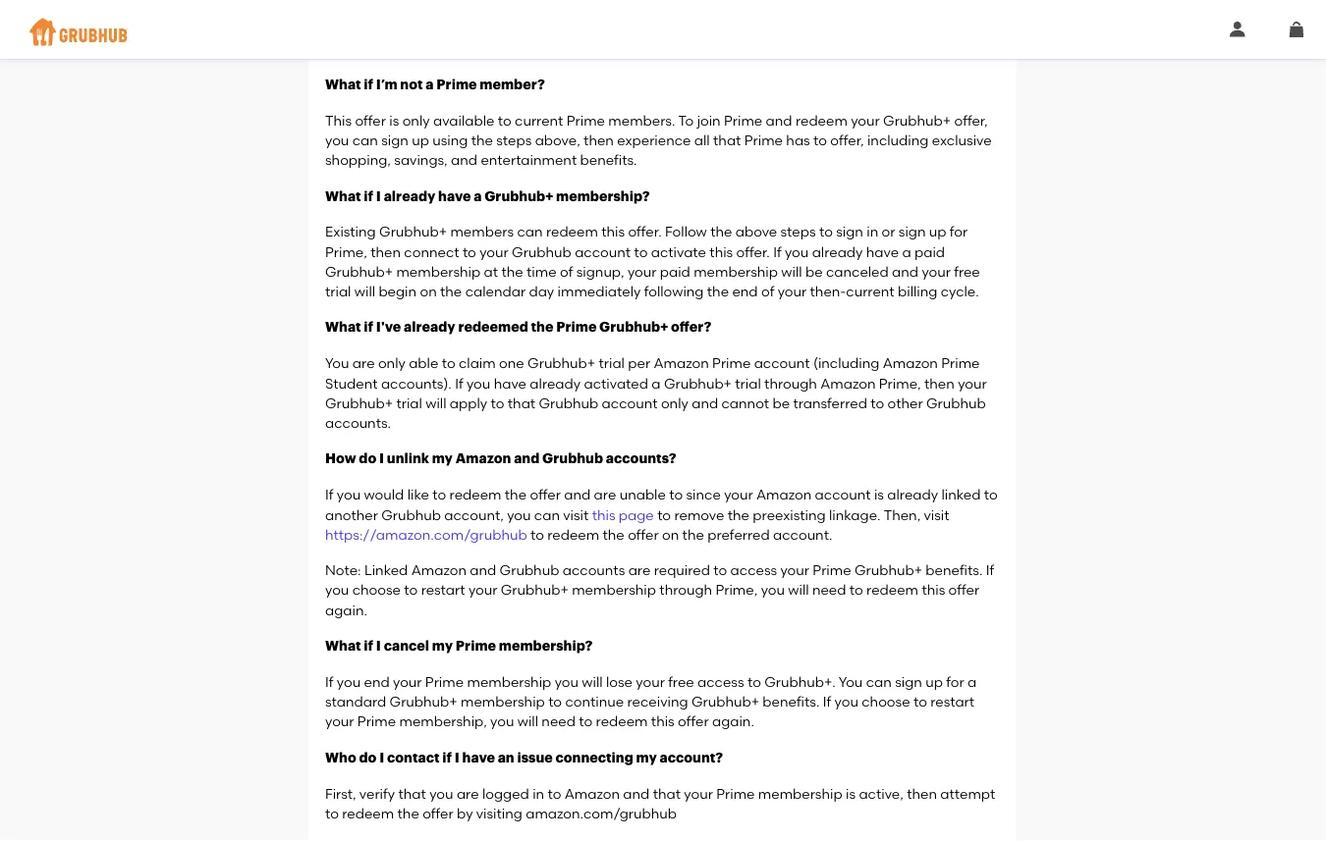Task type: describe. For each thing, give the bounding box(es) containing it.
grubhub+ up membership,
[[390, 694, 457, 711]]

grubhub inside if you would like to redeem the offer and are unable to since your amazon account is already linked to another grubhub account, you can visit
[[381, 507, 441, 523]]

membership inside first, verify that you are logged in to amazon and that your prime membership is active, then attempt to redeem the offer by visiting amazon.com/grubhub
[[758, 786, 843, 802]]

other
[[888, 395, 923, 412]]

above
[[736, 224, 777, 240]]

have inside existing grubhub+ members can redeem this offer. follow the above steps to sign in or sign up for prime, then connect to your grubhub account to activate this offer. if you already have a paid grubhub+ membership at the time of signup, your paid membership will be canceled and your free trial will begin on the calendar day immediately following the end of your then-current billing cycle.
[[866, 243, 899, 260]]

trial up cannot
[[735, 375, 761, 392]]

(including
[[813, 355, 880, 372]]

and up has
[[766, 112, 792, 129]]

if for what if i cancel my prime membership?
[[364, 640, 373, 654]]

or
[[882, 224, 895, 240]]

your down account. on the right bottom
[[780, 562, 809, 579]]

amazon down (including at the right top of the page
[[820, 375, 876, 392]]

on inside this page to remove the preexisting linkage. then, visit https://amazon.com/grubhub to redeem the offer on the preferred account.
[[662, 527, 679, 543]]

membership down "what if i cancel my prime membership?"
[[467, 674, 551, 691]]

page
[[619, 507, 654, 523]]

including
[[867, 132, 929, 148]]

0 horizontal spatial offer.
[[628, 224, 662, 240]]

will inside you are only able to claim one grubhub+ trial per amazon prime account (including amazon prime student accounts). if you have already activated a grubhub+ trial through amazon prime, then your grubhub+ trial will apply to that grubhub account only and cannot be transferred to other grubhub accounts.
[[426, 395, 446, 412]]

steps inside existing grubhub+ members can redeem this offer. follow the above steps to sign in or sign up for prime, then connect to your grubhub account to activate this offer. if you already have a paid grubhub+ membership at the time of signup, your paid membership will be canceled and your free trial will begin on the calendar day immediately following the end of your then-current billing cycle.
[[781, 224, 816, 240]]

need inside note: linked amazon and grubhub accounts are required to access your  prime grubhub+ benefits. if you choose to restart your grubhub+ membership through prime, you will need to redeem this offer again.
[[812, 582, 846, 599]]

grubhub+ down the then,
[[855, 562, 922, 579]]

your down cancel
[[393, 674, 422, 691]]

issue
[[517, 751, 553, 765]]

prime down standard
[[357, 714, 396, 731]]

will left begin
[[354, 283, 375, 300]]

able
[[409, 355, 438, 372]]

your inside first, verify that you are logged in to amazon and that your prime membership is active, then attempt to redeem the offer by visiting amazon.com/grubhub
[[684, 786, 713, 802]]

an
[[498, 751, 514, 765]]

savings,
[[394, 152, 448, 168]]

to
[[678, 112, 694, 129]]

redeem inside existing grubhub+ members can redeem this offer. follow the above steps to sign in or sign up for prime, then connect to your grubhub account to activate this offer. if you already have a paid grubhub+ membership at the time of signup, your paid membership will be canceled and your free trial will begin on the calendar day immediately following the end of your then-current billing cycle.
[[546, 224, 598, 240]]

grubhub+ inside "this offer is only available to current prime members. to join prime and redeem your grubhub+ offer, you can sign up using the steps above, then experience all that prime has to offer, including exclusive shopping, savings, and entertainment benefits."
[[883, 112, 951, 129]]

prime down 'immediately'
[[556, 321, 597, 335]]

redeem inside this page to remove the preexisting linkage. then, visit https://amazon.com/grubhub to redeem the offer on the preferred account.
[[547, 527, 599, 543]]

0 vertical spatial membership?
[[556, 189, 650, 203]]

small image
[[1230, 22, 1246, 37]]

benefits. inside "this offer is only available to current prime members. to join prime and redeem your grubhub+ offer, you can sign up using the steps above, then experience all that prime has to offer, including exclusive shopping, savings, and entertainment benefits."
[[580, 152, 637, 168]]

this inside if you end your prime membership you will lose your free access to grubhub+. you can sign up for a standard grubhub+ membership to continue receiving grubhub+ benefits. if you choose to restart your prime membership, you will need to redeem this offer again.
[[651, 714, 675, 731]]

do for who
[[359, 751, 377, 765]]

above,
[[535, 132, 580, 148]]

this page link
[[592, 507, 654, 523]]

grubhub logo image
[[29, 12, 128, 52]]

your down standard
[[325, 714, 354, 731]]

account inside if you would like to redeem the offer and are unable to since your amazon account is already linked to another grubhub account, you can visit
[[815, 487, 871, 503]]

that down account?
[[653, 786, 681, 802]]

you inside you are only able to claim one grubhub+ trial per amazon prime account (including amazon prime student accounts). if you have already activated a grubhub+ trial through amazon prime, then your grubhub+ trial will apply to that grubhub account only and cannot be transferred to other grubhub accounts.
[[325, 355, 349, 372]]

redeem inside first, verify that you are logged in to amazon and that your prime membership is active, then attempt to redeem the offer by visiting amazon.com/grubhub
[[342, 806, 394, 822]]

grubhub+ up accounts.
[[325, 395, 393, 412]]

need inside if you end your prime membership you will lose your free access to grubhub+. you can sign up for a standard grubhub+ membership to continue receiving grubhub+ benefits. if you choose to restart your prime membership, you will need to redeem this offer again.
[[542, 714, 576, 731]]

prime, inside note: linked amazon and grubhub accounts are required to access your  prime grubhub+ benefits. if you choose to restart your grubhub+ membership through prime, you will need to redeem this offer again.
[[716, 582, 758, 599]]

sign inside "this offer is only available to current prime members. to join prime and redeem your grubhub+ offer, you can sign up using the steps above, then experience all that prime has to offer, including exclusive shopping, savings, and entertainment benefits."
[[381, 132, 408, 148]]

grubhub+ up account?
[[691, 694, 759, 711]]

is inside if you would like to redeem the offer and are unable to since your amazon account is already linked to another grubhub account, you can visit
[[874, 487, 884, 503]]

prime down cycle.
[[941, 355, 980, 372]]

cycle.
[[941, 283, 979, 300]]

the inside "this offer is only available to current prime members. to join prime and redeem your grubhub+ offer, you can sign up using the steps above, then experience all that prime has to offer, including exclusive shopping, savings, and entertainment benefits."
[[471, 132, 493, 148]]

members
[[450, 224, 514, 240]]

your inside if you would like to redeem the offer and are unable to since your amazon account is already linked to another grubhub account, you can visit
[[724, 487, 753, 503]]

accounts.
[[325, 415, 391, 432]]

a inside if you end your prime membership you will lose your free access to grubhub+. you can sign up for a standard grubhub+ membership to continue receiving grubhub+ benefits. if you choose to restart your prime membership, you will need to redeem this offer again.
[[968, 674, 977, 691]]

amazon down offer?
[[654, 355, 709, 372]]

join
[[697, 112, 721, 129]]

linked
[[942, 487, 981, 503]]

if you end your prime membership you will lose your free access to grubhub+. you can sign up for a standard grubhub+ membership to continue receiving grubhub+ benefits. if you choose to restart your prime membership, you will need to redeem this offer again.
[[325, 674, 977, 731]]

accounts?
[[606, 453, 676, 466]]

preferred
[[707, 527, 770, 543]]

free inside existing grubhub+ members can redeem this offer. follow the above steps to sign in or sign up for prime, then connect to your grubhub account to activate this offer. if you already have a paid grubhub+ membership at the time of signup, your paid membership will be canceled and your free trial will begin on the calendar day immediately following the end of your then-current billing cycle.
[[954, 263, 980, 280]]

membership,
[[399, 714, 487, 731]]

remove
[[674, 507, 724, 523]]

end inside existing grubhub+ members can redeem this offer. follow the above steps to sign in or sign up for prime, then connect to your grubhub account to activate this offer. if you already have a paid grubhub+ membership at the time of signup, your paid membership will be canceled and your free trial will begin on the calendar day immediately following the end of your then-current billing cycle.
[[732, 283, 758, 300]]

all
[[694, 132, 710, 148]]

https://amazon.com/grubhub link
[[325, 527, 527, 543]]

day
[[529, 283, 554, 300]]

the up preferred
[[728, 507, 750, 523]]

then inside first, verify that you are logged in to amazon and that your prime membership is active, then attempt to redeem the offer by visiting amazon.com/grubhub
[[907, 786, 937, 802]]

prime up above,
[[567, 112, 605, 129]]

a inside you are only able to claim one grubhub+ trial per amazon prime account (including amazon prime student accounts). if you have already activated a grubhub+ trial through amazon prime, then your grubhub+ trial will apply to that grubhub account only and cannot be transferred to other grubhub accounts.
[[652, 375, 661, 392]]

already up able
[[404, 321, 455, 335]]

you inside if you end your prime membership you will lose your free access to grubhub+. you can sign up for a standard grubhub+ membership to continue receiving grubhub+ benefits. if you choose to restart your prime membership, you will need to redeem this offer again.
[[839, 674, 863, 691]]

grubhub+ up per
[[599, 321, 668, 335]]

redeem inside "this offer is only available to current prime members. to join prime and redeem your grubhub+ offer, you can sign up using the steps above, then experience all that prime has to offer, including exclusive shopping, savings, and entertainment benefits."
[[796, 112, 848, 129]]

shopping,
[[325, 152, 391, 168]]

the right following
[[707, 283, 729, 300]]

i've
[[376, 321, 401, 335]]

signup,
[[576, 263, 624, 280]]

the down "this page" link
[[603, 527, 625, 543]]

steps inside "this offer is only available to current prime members. to join prime and redeem your grubhub+ offer, you can sign up using the steps above, then experience all that prime has to offer, including exclusive shopping, savings, and entertainment benefits."
[[496, 132, 532, 148]]

amazon up account,
[[456, 453, 511, 466]]

benefits. inside note: linked amazon and grubhub accounts are required to access your  prime grubhub+ benefits. if you choose to restart your grubhub+ membership through prime, you will need to redeem this offer again.
[[926, 562, 983, 579]]

grubhub+ down entertainment
[[484, 189, 553, 203]]

be inside existing grubhub+ members can redeem this offer. follow the above steps to sign in or sign up for prime, then connect to your grubhub account to activate this offer. if you already have a paid grubhub+ membership at the time of signup, your paid membership will be canceled and your free trial will begin on the calendar day immediately following the end of your then-current billing cycle.
[[805, 263, 823, 280]]

first, verify that you are logged in to amazon and that your prime membership is active, then attempt to redeem the offer by visiting amazon.com/grubhub
[[325, 786, 995, 822]]

another
[[325, 507, 378, 523]]

membership down above
[[694, 263, 778, 280]]

amazon inside note: linked amazon and grubhub accounts are required to access your  prime grubhub+ benefits. if you choose to restart your grubhub+ membership through prime, you will need to redeem this offer again.
[[411, 562, 467, 579]]

would
[[364, 487, 404, 503]]

begin
[[379, 283, 417, 300]]

only inside "this offer is only available to current prime members. to join prime and redeem your grubhub+ offer, you can sign up using the steps above, then experience all that prime has to offer, including exclusive shopping, savings, and entertainment benefits."
[[402, 112, 430, 129]]

members.
[[608, 112, 675, 129]]

visiting
[[476, 806, 522, 822]]

then-
[[810, 283, 846, 300]]

contact
[[387, 751, 440, 765]]

offer?
[[671, 321, 712, 335]]

amazon inside first, verify that you are logged in to amazon and that your prime membership is active, then attempt to redeem the offer by visiting amazon.com/grubhub
[[565, 786, 620, 802]]

receiving
[[627, 694, 688, 711]]

is inside first, verify that you are logged in to amazon and that your prime membership is active, then attempt to redeem the offer by visiting amazon.com/grubhub
[[846, 786, 856, 802]]

connecting
[[556, 751, 633, 765]]

prime right "join"
[[724, 112, 763, 129]]

and inside note: linked amazon and grubhub accounts are required to access your  prime grubhub+ benefits. if you choose to restart your grubhub+ membership through prime, you will need to redeem this offer again.
[[470, 562, 496, 579]]

can inside existing grubhub+ members can redeem this offer. follow the above steps to sign in or sign up for prime, then connect to your grubhub account to activate this offer. if you already have a paid grubhub+ membership at the time of signup, your paid membership will be canceled and your free trial will begin on the calendar day immediately following the end of your then-current billing cycle.
[[517, 224, 543, 240]]

membership down connect at the top left of the page
[[396, 263, 481, 280]]

prime left has
[[744, 132, 783, 148]]

note:
[[325, 562, 361, 579]]

current inside existing grubhub+ members can redeem this offer. follow the above steps to sign in or sign up for prime, then connect to your grubhub account to activate this offer. if you already have a paid grubhub+ membership at the time of signup, your paid membership will be canceled and your free trial will begin on the calendar day immediately following the end of your then-current billing cycle.
[[846, 283, 895, 300]]

by
[[457, 806, 473, 822]]

what if i've already redeemed the prime grubhub+ offer?
[[325, 321, 712, 335]]

accounts).
[[381, 375, 452, 392]]

existing grubhub+ members can redeem this offer. follow the above steps to sign in or sign up for prime, then connect to your grubhub account to activate this offer. if you already have a paid grubhub+ membership at the time of signup, your paid membership will be canceled and your free trial will begin on the calendar day immediately following the end of your then-current billing cycle.
[[325, 224, 980, 300]]

your inside "this offer is only available to current prime members. to join prime and redeem your grubhub+ offer, you can sign up using the steps above, then experience all that prime has to offer, including exclusive shopping, savings, and entertainment benefits."
[[851, 112, 880, 129]]

who
[[325, 751, 356, 765]]

entertainment
[[481, 152, 577, 168]]

account up cannot
[[754, 355, 810, 372]]

access inside if you end your prime membership you will lose your free access to grubhub+. you can sign up for a standard grubhub+ membership to continue receiving grubhub+ benefits. if you choose to restart your prime membership, you will need to redeem this offer again.
[[698, 674, 744, 691]]

this
[[325, 112, 352, 129]]

what if i already have a grubhub+ membership?
[[325, 189, 650, 203]]

and inside you are only able to claim one grubhub+ trial per amazon prime account (including amazon prime student accounts). if you have already activated a grubhub+ trial through amazon prime, then your grubhub+ trial will apply to that grubhub account only and cannot be transferred to other grubhub accounts.
[[692, 395, 718, 412]]

if you would like to redeem the offer and are unable to since your amazon account is already linked to another grubhub account, you can visit
[[325, 487, 998, 523]]

you inside existing grubhub+ members can redeem this offer. follow the above steps to sign in or sign up for prime, then connect to your grubhub account to activate this offer. if you already have a paid grubhub+ membership at the time of signup, your paid membership will be canceled and your free trial will begin on the calendar day immediately following the end of your then-current billing cycle.
[[785, 243, 809, 260]]

offer inside note: linked amazon and grubhub accounts are required to access your  prime grubhub+ benefits. if you choose to restart your grubhub+ membership through prime, you will need to redeem this offer again.
[[949, 582, 980, 599]]

what for what if i already have a grubhub+ membership?
[[325, 189, 361, 203]]

i for cancel
[[376, 640, 381, 654]]

are inside note: linked amazon and grubhub accounts are required to access your  prime grubhub+ benefits. if you choose to restart your grubhub+ membership through prime, you will need to redeem this offer again.
[[628, 562, 651, 579]]

will left the canceled
[[781, 263, 802, 280]]

my for prime
[[432, 640, 453, 654]]

for inside if you end your prime membership you will lose your free access to grubhub+. you can sign up for a standard grubhub+ membership to continue receiving grubhub+ benefits. if you choose to restart your prime membership, you will need to redeem this offer again.
[[946, 674, 964, 691]]

can inside if you would like to redeem the offer and are unable to since your amazon account is already linked to another grubhub account, you can visit
[[534, 507, 560, 523]]

already inside if you would like to redeem the offer and are unable to since your amazon account is already linked to another grubhub account, you can visit
[[887, 487, 938, 503]]

first,
[[325, 786, 356, 802]]

how do i unlink my amazon and grubhub accounts?
[[325, 453, 676, 466]]

already down savings,
[[384, 189, 436, 203]]

will up who do i contact if i have an issue connecting my account?
[[517, 714, 538, 731]]

prime down "what if i cancel my prime membership?"
[[425, 674, 464, 691]]

can inside "this offer is only available to current prime members. to join prime and redeem your grubhub+ offer, you can sign up using the steps above, then experience all that prime has to offer, including exclusive shopping, savings, and entertainment benefits."
[[352, 132, 378, 148]]

grubhub+ down accounts
[[501, 582, 569, 599]]

the down day
[[531, 321, 553, 335]]

redeem inside if you end your prime membership you will lose your free access to grubhub+. you can sign up for a standard grubhub+ membership to continue receiving grubhub+ benefits. if you choose to restart your prime membership, you will need to redeem this offer again.
[[596, 714, 648, 731]]

if inside existing grubhub+ members can redeem this offer. follow the above steps to sign in or sign up for prime, then connect to your grubhub account to activate this offer. if you already have a paid grubhub+ membership at the time of signup, your paid membership will be canceled and your free trial will begin on the calendar day immediately following the end of your then-current billing cycle.
[[773, 243, 782, 260]]

if for what if i already have a grubhub+ membership?
[[364, 189, 373, 203]]

through inside you are only able to claim one grubhub+ trial per amazon prime account (including amazon prime student accounts). if you have already activated a grubhub+ trial through amazon prime, then your grubhub+ trial will apply to that grubhub account only and cannot be transferred to other grubhub accounts.
[[764, 375, 817, 392]]

this page to remove the preexisting linkage. then, visit https://amazon.com/grubhub to redeem the offer on the preferred account.
[[325, 507, 949, 543]]

that right verify
[[398, 786, 426, 802]]

2 vertical spatial my
[[636, 751, 657, 765]]

will up continue
[[582, 674, 603, 691]]

available
[[433, 112, 495, 129]]

then,
[[884, 507, 921, 523]]

the down connect at the top left of the page
[[440, 283, 462, 300]]

linkage.
[[829, 507, 881, 523]]

offer inside if you end your prime membership you will lose your free access to grubhub+. you can sign up for a standard grubhub+ membership to continue receiving grubhub+ benefits. if you choose to restart your prime membership, you will need to redeem this offer again.
[[678, 714, 709, 731]]

offer inside first, verify that you are logged in to amazon and that your prime membership is active, then attempt to redeem the offer by visiting amazon.com/grubhub
[[423, 806, 454, 822]]

and down using
[[451, 152, 477, 168]]

if right contact
[[442, 751, 452, 765]]

grubhub+ up cannot
[[664, 375, 732, 392]]

i for contact
[[379, 751, 384, 765]]

cannot
[[722, 395, 769, 412]]

you are only able to claim one grubhub+ trial per amazon prime account (including amazon prime student accounts). if you have already activated a grubhub+ trial through amazon prime, then your grubhub+ trial will apply to that grubhub account only and cannot be transferred to other grubhub accounts.
[[325, 355, 987, 432]]

prime up cannot
[[712, 355, 751, 372]]

what for what if i'm not a prime member?
[[325, 78, 361, 91]]

grubhub right other
[[926, 395, 986, 412]]

using
[[432, 132, 468, 148]]

1 vertical spatial membership?
[[499, 640, 593, 654]]

claim
[[459, 355, 496, 372]]

your up at
[[480, 243, 509, 260]]

sign inside if you end your prime membership you will lose your free access to grubhub+. you can sign up for a standard grubhub+ membership to continue receiving grubhub+ benefits. if you choose to restart your prime membership, you will need to redeem this offer again.
[[895, 674, 922, 691]]

attempt
[[940, 786, 995, 802]]

standard
[[325, 694, 386, 711]]

grubhub+ up connect at the top left of the page
[[379, 224, 447, 240]]

are inside if you would like to redeem the offer and are unable to since your amazon account is already linked to another grubhub account, you can visit
[[594, 487, 616, 503]]

grubhub down activated on the left of page
[[539, 395, 598, 412]]

active,
[[859, 786, 904, 802]]

and down the one
[[514, 453, 540, 466]]

trial down 'accounts).'
[[396, 395, 422, 412]]

membership up the an
[[461, 694, 545, 711]]

trial up activated on the left of page
[[599, 355, 625, 372]]

the down remove
[[682, 527, 704, 543]]

account.
[[773, 527, 832, 543]]

logged
[[482, 786, 529, 802]]

following
[[644, 283, 704, 300]]

0 horizontal spatial offer,
[[830, 132, 864, 148]]

visit inside this page to remove the preexisting linkage. then, visit https://amazon.com/grubhub to redeem the offer on the preferred account.
[[924, 507, 949, 523]]

you inside first, verify that you are logged in to amazon and that your prime membership is active, then attempt to redeem the offer by visiting amazon.com/grubhub
[[430, 786, 453, 802]]

and inside if you would like to redeem the offer and are unable to since your amazon account is already linked to another grubhub account, you can visit
[[564, 487, 591, 503]]

have up 'members' at the left top of the page
[[438, 189, 471, 203]]

grubhub left accounts? on the bottom of page
[[542, 453, 603, 466]]

current inside "this offer is only available to current prime members. to join prime and redeem your grubhub+ offer, you can sign up using the steps above, then experience all that prime has to offer, including exclusive shopping, savings, and entertainment benefits."
[[515, 112, 563, 129]]

what if i'm not a prime member?
[[325, 78, 545, 91]]



Task type: locate. For each thing, give the bounding box(es) containing it.
1 horizontal spatial restart
[[931, 694, 975, 711]]

experience
[[617, 132, 691, 148]]

2 do from the top
[[359, 751, 377, 765]]

i down shopping,
[[376, 189, 381, 203]]

on down if you would like to redeem the offer and are unable to since your amazon account is already linked to another grubhub account, you can visit
[[662, 527, 679, 543]]

if for what if i've already redeemed the prime grubhub+ offer?
[[364, 321, 373, 335]]

the inside if you would like to redeem the offer and are unable to since your amazon account is already linked to another grubhub account, you can visit
[[505, 487, 527, 503]]

1 vertical spatial need
[[542, 714, 576, 731]]

1 visit from the left
[[563, 507, 589, 523]]

of right time
[[560, 263, 573, 280]]

again. inside note: linked amazon and grubhub accounts are required to access your  prime grubhub+ benefits. if you choose to restart your grubhub+ membership through prime, you will need to redeem this offer again.
[[325, 602, 367, 619]]

1 vertical spatial do
[[359, 751, 377, 765]]

this inside this page to remove the preexisting linkage. then, visit https://amazon.com/grubhub to redeem the offer on the preferred account.
[[592, 507, 615, 523]]

and
[[766, 112, 792, 129], [451, 152, 477, 168], [892, 263, 919, 280], [692, 395, 718, 412], [514, 453, 540, 466], [564, 487, 591, 503], [470, 562, 496, 579], [623, 786, 650, 802]]

then inside existing grubhub+ members can redeem this offer. follow the above steps to sign in or sign up for prime, then connect to your grubhub account to activate this offer. if you already have a paid grubhub+ membership at the time of signup, your paid membership will be canceled and your free trial will begin on the calendar day immediately following the end of your then-current billing cycle.
[[371, 243, 401, 260]]

current down the canceled
[[846, 283, 895, 300]]

3 what from the top
[[325, 321, 361, 335]]

end up standard
[[364, 674, 390, 691]]

linked
[[364, 562, 408, 579]]

1 vertical spatial only
[[378, 355, 406, 372]]

lose
[[606, 674, 633, 691]]

can up time
[[517, 224, 543, 240]]

1 horizontal spatial visit
[[924, 507, 949, 523]]

account,
[[444, 507, 504, 523]]

be right cannot
[[773, 395, 790, 412]]

what left the i've
[[325, 321, 361, 335]]

for
[[950, 224, 968, 240], [946, 674, 964, 691]]

1 horizontal spatial benefits.
[[763, 694, 820, 711]]

can
[[352, 132, 378, 148], [517, 224, 543, 240], [534, 507, 560, 523], [866, 674, 892, 691]]

has
[[786, 132, 810, 148]]

already inside existing grubhub+ members can redeem this offer. follow the above steps to sign in or sign up for prime, then connect to your grubhub account to activate this offer. if you already have a paid grubhub+ membership at the time of signup, your paid membership will be canceled and your free trial will begin on the calendar day immediately following the end of your then-current billing cycle.
[[812, 243, 863, 260]]

are left required
[[628, 562, 651, 579]]

redeem inside note: linked amazon and grubhub accounts are required to access your  prime grubhub+ benefits. if you choose to restart your grubhub+ membership through prime, you will need to redeem this offer again.
[[867, 582, 919, 599]]

like
[[407, 487, 429, 503]]

0 vertical spatial need
[[812, 582, 846, 599]]

1 vertical spatial steps
[[781, 224, 816, 240]]

offer inside this page to remove the preexisting linkage. then, visit https://amazon.com/grubhub to redeem the offer on the preferred account.
[[628, 527, 659, 543]]

have down the one
[[494, 375, 527, 392]]

2 visit from the left
[[924, 507, 949, 523]]

in
[[867, 224, 878, 240], [533, 786, 544, 802]]

0 horizontal spatial paid
[[660, 263, 690, 280]]

grubhub+ down 'existing' on the left of page
[[325, 263, 393, 280]]

of
[[560, 263, 573, 280], [761, 283, 774, 300]]

0 vertical spatial end
[[732, 283, 758, 300]]

redeem up accounts
[[547, 527, 599, 543]]

prime right cancel
[[456, 640, 496, 654]]

you inside you are only able to claim one grubhub+ trial per amazon prime account (including amazon prime student accounts). if you have already activated a grubhub+ trial through amazon prime, then your grubhub+ trial will apply to that grubhub account only and cannot be transferred to other grubhub accounts.
[[467, 375, 491, 392]]

then
[[584, 132, 614, 148], [371, 243, 401, 260], [924, 375, 955, 392], [907, 786, 937, 802]]

are inside first, verify that you are logged in to amazon and that your prime membership is active, then attempt to redeem the offer by visiting amazon.com/grubhub
[[457, 786, 479, 802]]

2 vertical spatial is
[[846, 786, 856, 802]]

up inside existing grubhub+ members can redeem this offer. follow the above steps to sign in or sign up for prime, then connect to your grubhub account to activate this offer. if you already have a paid grubhub+ membership at the time of signup, your paid membership will be canceled and your free trial will begin on the calendar day immediately following the end of your then-current billing cycle.
[[929, 224, 947, 240]]

account down activated on the left of page
[[602, 395, 658, 412]]

1 vertical spatial end
[[364, 674, 390, 691]]

offer. down above
[[736, 243, 770, 260]]

what
[[325, 78, 361, 91], [325, 189, 361, 203], [325, 321, 361, 335], [325, 640, 361, 654]]

0 horizontal spatial restart
[[421, 582, 465, 599]]

need down account. on the right bottom
[[812, 582, 846, 599]]

are up by
[[457, 786, 479, 802]]

membership down accounts
[[572, 582, 656, 599]]

already left activated on the left of page
[[530, 375, 581, 392]]

then inside "this offer is only available to current prime members. to join prime and redeem your grubhub+ offer, you can sign up using the steps above, then experience all that prime has to offer, including exclusive shopping, savings, and entertainment benefits."
[[584, 132, 614, 148]]

member?
[[480, 78, 545, 91]]

0 horizontal spatial current
[[515, 112, 563, 129]]

1 vertical spatial again.
[[712, 714, 754, 731]]

1 horizontal spatial prime,
[[716, 582, 758, 599]]

0 vertical spatial you
[[325, 355, 349, 372]]

account?
[[660, 751, 723, 765]]

unable
[[620, 487, 666, 503]]

amazon up other
[[883, 355, 938, 372]]

1 vertical spatial paid
[[660, 263, 690, 280]]

redeem up account,
[[449, 487, 501, 503]]

my for amazon
[[432, 453, 453, 466]]

account inside existing grubhub+ members can redeem this offer. follow the above steps to sign in or sign up for prime, then connect to your grubhub account to activate this offer. if you already have a paid grubhub+ membership at the time of signup, your paid membership will be canceled and your free trial will begin on the calendar day immediately following the end of your then-current billing cycle.
[[575, 243, 631, 260]]

1 horizontal spatial steps
[[781, 224, 816, 240]]

have left the an
[[462, 751, 495, 765]]

trial inside existing grubhub+ members can redeem this offer. follow the above steps to sign in or sign up for prime, then connect to your grubhub account to activate this offer. if you already have a paid grubhub+ membership at the time of signup, your paid membership will be canceled and your free trial will begin on the calendar day immediately following the end of your then-current billing cycle.
[[325, 283, 351, 300]]

amazon down https://amazon.com/grubhub "link"
[[411, 562, 467, 579]]

your up receiving on the bottom of page
[[636, 674, 665, 691]]

choose
[[352, 582, 401, 599], [862, 694, 910, 711]]

are up "this page" link
[[594, 487, 616, 503]]

i left contact
[[379, 751, 384, 765]]

through
[[764, 375, 817, 392], [659, 582, 712, 599]]

benefits. inside if you end your prime membership you will lose your free access to grubhub+. you can sign up for a standard grubhub+ membership to continue receiving grubhub+ benefits. if you choose to restart your prime membership, you will need to redeem this offer again.
[[763, 694, 820, 711]]

can right grubhub+.
[[866, 674, 892, 691]]

1 horizontal spatial of
[[761, 283, 774, 300]]

will inside note: linked amazon and grubhub accounts are required to access your  prime grubhub+ benefits. if you choose to restart your grubhub+ membership through prime, you will need to redeem this offer again.
[[788, 582, 809, 599]]

paid
[[915, 243, 945, 260], [660, 263, 690, 280]]

0 vertical spatial paid
[[915, 243, 945, 260]]

connect
[[404, 243, 459, 260]]

you inside "this offer is only available to current prime members. to join prime and redeem your grubhub+ offer, you can sign up using the steps above, then experience all that prime has to offer, including exclusive shopping, savings, and entertainment benefits."
[[325, 132, 349, 148]]

0 horizontal spatial choose
[[352, 582, 401, 599]]

existing
[[325, 224, 376, 240]]

membership left active,
[[758, 786, 843, 802]]

trial
[[325, 283, 351, 300], [599, 355, 625, 372], [735, 375, 761, 392], [396, 395, 422, 412]]

choose inside if you end your prime membership you will lose your free access to grubhub+. you can sign up for a standard grubhub+ membership to continue receiving grubhub+ benefits. if you choose to restart your prime membership, you will need to redeem this offer again.
[[862, 694, 910, 711]]

this
[[601, 224, 625, 240], [710, 243, 733, 260], [592, 507, 615, 523], [922, 582, 945, 599], [651, 714, 675, 731]]

required
[[654, 562, 710, 579]]

a inside existing grubhub+ members can redeem this offer. follow the above steps to sign in or sign up for prime, then connect to your grubhub account to activate this offer. if you already have a paid grubhub+ membership at the time of signup, your paid membership will be canceled and your free trial will begin on the calendar day immediately following the end of your then-current billing cycle.
[[902, 243, 911, 260]]

0 horizontal spatial end
[[364, 674, 390, 691]]

1 vertical spatial access
[[698, 674, 744, 691]]

2 vertical spatial up
[[926, 674, 943, 691]]

https://amazon.com/grubhub
[[325, 527, 527, 543]]

1 horizontal spatial choose
[[862, 694, 910, 711]]

verify
[[359, 786, 395, 802]]

1 vertical spatial choose
[[862, 694, 910, 711]]

have down or
[[866, 243, 899, 260]]

follow
[[665, 224, 707, 240]]

who do i contact if i have an issue connecting my account?
[[325, 751, 723, 765]]

what up 'existing' on the left of page
[[325, 189, 361, 203]]

1 vertical spatial through
[[659, 582, 712, 599]]

and up the "billing"
[[892, 263, 919, 280]]

membership?
[[556, 189, 650, 203], [499, 640, 593, 654]]

2 vertical spatial prime,
[[716, 582, 758, 599]]

i for already
[[376, 189, 381, 203]]

1 vertical spatial current
[[846, 283, 895, 300]]

0 horizontal spatial benefits.
[[580, 152, 637, 168]]

up inside if you end your prime membership you will lose your free access to grubhub+. you can sign up for a standard grubhub+ membership to continue receiving grubhub+ benefits. if you choose to restart your prime membership, you will need to redeem this offer again.
[[926, 674, 943, 691]]

in right logged
[[533, 786, 544, 802]]

0 horizontal spatial you
[[325, 355, 349, 372]]

0 vertical spatial choose
[[352, 582, 401, 599]]

0 vertical spatial offer.
[[628, 224, 662, 240]]

0 vertical spatial current
[[515, 112, 563, 129]]

1 vertical spatial benefits.
[[926, 562, 983, 579]]

if for what if i'm not a prime member?
[[364, 78, 373, 91]]

on inside existing grubhub+ members can redeem this offer. follow the above steps to sign in or sign up for prime, then connect to your grubhub account to activate this offer. if you already have a paid grubhub+ membership at the time of signup, your paid membership will be canceled and your free trial will begin on the calendar day immediately following the end of your then-current billing cycle.
[[420, 283, 437, 300]]

1 horizontal spatial free
[[954, 263, 980, 280]]

0 vertical spatial up
[[412, 132, 429, 148]]

benefits.
[[580, 152, 637, 168], [926, 562, 983, 579], [763, 694, 820, 711]]

do for how
[[359, 453, 376, 466]]

0 vertical spatial access
[[730, 562, 777, 579]]

1 horizontal spatial again.
[[712, 714, 754, 731]]

only down not
[[402, 112, 430, 129]]

0 horizontal spatial of
[[560, 263, 573, 280]]

offer
[[355, 112, 386, 129], [530, 487, 561, 503], [628, 527, 659, 543], [949, 582, 980, 599], [678, 714, 709, 731], [423, 806, 454, 822]]

1 horizontal spatial paid
[[915, 243, 945, 260]]

if left the i've
[[364, 321, 373, 335]]

the left above
[[710, 224, 732, 240]]

1 vertical spatial you
[[839, 674, 863, 691]]

end
[[732, 283, 758, 300], [364, 674, 390, 691]]

what for what if i cancel my prime membership?
[[325, 640, 361, 654]]

grubhub inside note: linked amazon and grubhub accounts are required to access your  prime grubhub+ benefits. if you choose to restart your grubhub+ membership through prime, you will need to redeem this offer again.
[[500, 562, 559, 579]]

is left active,
[[846, 786, 856, 802]]

prime,
[[325, 243, 367, 260], [879, 375, 921, 392], [716, 582, 758, 599]]

2 horizontal spatial prime,
[[879, 375, 921, 392]]

0 vertical spatial be
[[805, 263, 823, 280]]

0 horizontal spatial free
[[668, 674, 694, 691]]

sign
[[381, 132, 408, 148], [836, 224, 863, 240], [899, 224, 926, 240], [895, 674, 922, 691]]

restart inside note: linked amazon and grubhub accounts are required to access your  prime grubhub+ benefits. if you choose to restart your grubhub+ membership through prime, you will need to redeem this offer again.
[[421, 582, 465, 599]]

through inside note: linked amazon and grubhub accounts are required to access your  prime grubhub+ benefits. if you choose to restart your grubhub+ membership through prime, you will need to redeem this offer again.
[[659, 582, 712, 599]]

0 horizontal spatial need
[[542, 714, 576, 731]]

then right active,
[[907, 786, 937, 802]]

to
[[498, 112, 512, 129], [813, 132, 827, 148], [819, 224, 833, 240], [463, 243, 476, 260], [634, 243, 648, 260], [442, 355, 455, 372], [491, 395, 504, 412], [871, 395, 884, 412], [433, 487, 446, 503], [669, 487, 683, 503], [984, 487, 998, 503], [657, 507, 671, 523], [530, 527, 544, 543], [713, 562, 727, 579], [404, 582, 418, 599], [850, 582, 863, 599], [748, 674, 761, 691], [548, 694, 562, 711], [914, 694, 927, 711], [579, 714, 593, 731], [548, 786, 561, 802], [325, 806, 339, 822]]

in inside existing grubhub+ members can redeem this offer. follow the above steps to sign in or sign up for prime, then connect to your grubhub account to activate this offer. if you already have a paid grubhub+ membership at the time of signup, your paid membership will be canceled and your free trial will begin on the calendar day immediately following the end of your then-current billing cycle.
[[867, 224, 878, 240]]

in inside first, verify that you are logged in to amazon and that your prime membership is active, then attempt to redeem the offer by visiting amazon.com/grubhub
[[533, 786, 544, 802]]

end down above
[[732, 283, 758, 300]]

1 vertical spatial offer.
[[736, 243, 770, 260]]

end inside if you end your prime membership you will lose your free access to grubhub+. you can sign up for a standard grubhub+ membership to continue receiving grubhub+ benefits. if you choose to restart your prime membership, you will need to redeem this offer again.
[[364, 674, 390, 691]]

i for unlink
[[379, 453, 384, 466]]

your up following
[[628, 263, 657, 280]]

student
[[325, 375, 378, 392]]

one
[[499, 355, 524, 372]]

up inside "this offer is only available to current prime members. to join prime and redeem your grubhub+ offer, you can sign up using the steps above, then experience all that prime has to offer, including exclusive shopping, savings, and entertainment benefits."
[[412, 132, 429, 148]]

0 horizontal spatial through
[[659, 582, 712, 599]]

time
[[527, 263, 557, 280]]

4 what from the top
[[325, 640, 361, 654]]

1 horizontal spatial through
[[764, 375, 817, 392]]

the inside first, verify that you are logged in to amazon and that your prime membership is active, then attempt to redeem the offer by visiting amazon.com/grubhub
[[397, 806, 419, 822]]

0 horizontal spatial on
[[420, 283, 437, 300]]

0 horizontal spatial in
[[533, 786, 544, 802]]

this offer is only available to current prime members. to join prime and redeem your grubhub+ offer, you can sign up using the steps above, then experience all that prime has to offer, including exclusive shopping, savings, and entertainment benefits.
[[325, 112, 992, 168]]

if inside you are only able to claim one grubhub+ trial per amazon prime account (including amazon prime student accounts). if you have already activated a grubhub+ trial through amazon prime, then your grubhub+ trial will apply to that grubhub account only and cannot be transferred to other grubhub accounts.
[[455, 375, 463, 392]]

need
[[812, 582, 846, 599], [542, 714, 576, 731]]

canceled
[[826, 263, 889, 280]]

continue
[[565, 694, 624, 711]]

prime, inside existing grubhub+ members can redeem this offer. follow the above steps to sign in or sign up for prime, then connect to your grubhub account to activate this offer. if you already have a paid grubhub+ membership at the time of signup, your paid membership will be canceled and your free trial will begin on the calendar day immediately following the end of your then-current billing cycle.
[[325, 243, 367, 260]]

1 vertical spatial my
[[432, 640, 453, 654]]

0 vertical spatial steps
[[496, 132, 532, 148]]

restart inside if you end your prime membership you will lose your free access to grubhub+. you can sign up for a standard grubhub+ membership to continue receiving grubhub+ benefits. if you choose to restart your prime membership, you will need to redeem this offer again.
[[931, 694, 975, 711]]

0 horizontal spatial steps
[[496, 132, 532, 148]]

then inside you are only able to claim one grubhub+ trial per amazon prime account (including amazon prime student accounts). if you have already activated a grubhub+ trial through amazon prime, then your grubhub+ trial will apply to that grubhub account only and cannot be transferred to other grubhub accounts.
[[924, 375, 955, 392]]

since
[[686, 487, 721, 503]]

if inside if you would like to redeem the offer and are unable to since your amazon account is already linked to another grubhub account, you can visit
[[325, 487, 333, 503]]

offer left by
[[423, 806, 454, 822]]

0 vertical spatial offer,
[[954, 112, 988, 129]]

grubhub+
[[883, 112, 951, 129], [484, 189, 553, 203], [379, 224, 447, 240], [325, 263, 393, 280], [599, 321, 668, 335], [528, 355, 595, 372], [664, 375, 732, 392], [325, 395, 393, 412], [855, 562, 922, 579], [501, 582, 569, 599], [390, 694, 457, 711], [691, 694, 759, 711]]

1 vertical spatial for
[[946, 674, 964, 691]]

can inside if you end your prime membership you will lose your free access to grubhub+. you can sign up for a standard grubhub+ membership to continue receiving grubhub+ benefits. if you choose to restart your prime membership, you will need to redeem this offer again.
[[866, 674, 892, 691]]

0 vertical spatial for
[[950, 224, 968, 240]]

and down account,
[[470, 562, 496, 579]]

0 vertical spatial in
[[867, 224, 878, 240]]

your left then-
[[778, 283, 807, 300]]

calendar
[[465, 283, 526, 300]]

grubhub left accounts
[[500, 562, 559, 579]]

0 horizontal spatial again.
[[325, 602, 367, 619]]

free up receiving on the bottom of page
[[668, 674, 694, 691]]

visit down linked
[[924, 507, 949, 523]]

redeem up signup,
[[546, 224, 598, 240]]

1 vertical spatial in
[[533, 786, 544, 802]]

visit inside if you would like to redeem the offer and are unable to since your amazon account is already linked to another grubhub account, you can visit
[[563, 507, 589, 523]]

1 horizontal spatial offer,
[[954, 112, 988, 129]]

membership inside note: linked amazon and grubhub accounts are required to access your  prime grubhub+ benefits. if you choose to restart your grubhub+ membership through prime, you will need to redeem this offer again.
[[572, 582, 656, 599]]

offer right this
[[355, 112, 386, 129]]

2 what from the top
[[325, 189, 361, 203]]

my right cancel
[[432, 640, 453, 654]]

membership? down above,
[[556, 189, 650, 203]]

0 vertical spatial restart
[[421, 582, 465, 599]]

1 horizontal spatial is
[[846, 786, 856, 802]]

i left "unlink"
[[379, 453, 384, 466]]

access inside note: linked amazon and grubhub accounts are required to access your  prime grubhub+ benefits. if you choose to restart your grubhub+ membership through prime, you will need to redeem this offer again.
[[730, 562, 777, 579]]

prime, inside you are only able to claim one grubhub+ trial per amazon prime account (including amazon prime student accounts). if you have already activated a grubhub+ trial through amazon prime, then your grubhub+ trial will apply to that grubhub account only and cannot be transferred to other grubhub accounts.
[[879, 375, 921, 392]]

the down available
[[471, 132, 493, 148]]

grubhub+.
[[764, 674, 836, 691]]

grubhub inside existing grubhub+ members can redeem this offer. follow the above steps to sign in or sign up for prime, then connect to your grubhub account to activate this offer. if you already have a paid grubhub+ membership at the time of signup, your paid membership will be canceled and your free trial will begin on the calendar day immediately following the end of your then-current billing cycle.
[[512, 243, 572, 260]]

benefits. down experience
[[580, 152, 637, 168]]

and inside first, verify that you are logged in to amazon and that your prime membership is active, then attempt to redeem the offer by visiting amazon.com/grubhub
[[623, 786, 650, 802]]

free inside if you end your prime membership you will lose your free access to grubhub+. you can sign up for a standard grubhub+ membership to continue receiving grubhub+ benefits. if you choose to restart your prime membership, you will need to redeem this offer again.
[[668, 674, 694, 691]]

what up this
[[325, 78, 361, 91]]

1 horizontal spatial offer.
[[736, 243, 770, 260]]

prime, down 'existing' on the left of page
[[325, 243, 367, 260]]

offer down the how do i unlink my amazon and grubhub accounts?
[[530, 487, 561, 503]]

redeem inside if you would like to redeem the offer and are unable to since your amazon account is already linked to another grubhub account, you can visit
[[449, 487, 501, 503]]

per
[[628, 355, 650, 372]]

not
[[400, 78, 423, 91]]

if inside note: linked amazon and grubhub accounts are required to access your  prime grubhub+ benefits. if you choose to restart your grubhub+ membership through prime, you will need to redeem this offer again.
[[986, 562, 994, 579]]

already up the canceled
[[812, 243, 863, 260]]

through up transferred
[[764, 375, 817, 392]]

prime inside note: linked amazon and grubhub accounts are required to access your  prime grubhub+ benefits. if you choose to restart your grubhub+ membership through prime, you will need to redeem this offer again.
[[813, 562, 851, 579]]

how
[[325, 453, 356, 466]]

0 horizontal spatial visit
[[563, 507, 589, 523]]

will down 'accounts).'
[[426, 395, 446, 412]]

i down membership,
[[455, 751, 460, 765]]

apply
[[450, 395, 487, 412]]

steps
[[496, 132, 532, 148], [781, 224, 816, 240]]

through down required
[[659, 582, 712, 599]]

your up the "billing"
[[922, 263, 951, 280]]

and inside existing grubhub+ members can redeem this offer. follow the above steps to sign in or sign up for prime, then connect to your grubhub account to activate this offer. if you already have a paid grubhub+ membership at the time of signup, your paid membership will be canceled and your free trial will begin on the calendar day immediately following the end of your then-current billing cycle.
[[892, 263, 919, 280]]

0 horizontal spatial be
[[773, 395, 790, 412]]

0 vertical spatial through
[[764, 375, 817, 392]]

your inside you are only able to claim one grubhub+ trial per amazon prime account (including amazon prime student accounts). if you have already activated a grubhub+ trial through amazon prime, then your grubhub+ trial will apply to that grubhub account only and cannot be transferred to other grubhub accounts.
[[958, 375, 987, 392]]

visit left "this page" link
[[563, 507, 589, 523]]

grubhub+ right the one
[[528, 355, 595, 372]]

1 vertical spatial free
[[668, 674, 694, 691]]

1 vertical spatial is
[[874, 487, 884, 503]]

1 vertical spatial of
[[761, 283, 774, 300]]

prime inside first, verify that you are logged in to amazon and that your prime membership is active, then attempt to redeem the offer by visiting amazon.com/grubhub
[[716, 786, 755, 802]]

is
[[389, 112, 399, 129], [874, 487, 884, 503], [846, 786, 856, 802]]

that
[[713, 132, 741, 148], [508, 395, 536, 412], [398, 786, 426, 802], [653, 786, 681, 802]]

2 horizontal spatial benefits.
[[926, 562, 983, 579]]

will
[[781, 263, 802, 280], [354, 283, 375, 300], [426, 395, 446, 412], [788, 582, 809, 599], [582, 674, 603, 691], [517, 714, 538, 731]]

small image
[[1289, 22, 1305, 37]]

1 horizontal spatial end
[[732, 283, 758, 300]]

2 vertical spatial benefits.
[[763, 694, 820, 711]]

can up shopping,
[[352, 132, 378, 148]]

note: linked amazon and grubhub accounts are required to access your  prime grubhub+ benefits. if you choose to restart your grubhub+ membership through prime, you will need to redeem this offer again.
[[325, 562, 994, 619]]

free
[[954, 263, 980, 280], [668, 674, 694, 691]]

is up the then,
[[874, 487, 884, 503]]

i'm
[[376, 78, 397, 91]]

your up "what if i cancel my prime membership?"
[[468, 582, 497, 599]]

do right how
[[359, 453, 376, 466]]

0 vertical spatial of
[[560, 263, 573, 280]]

billing
[[898, 283, 938, 300]]

cancel
[[384, 640, 429, 654]]

access left grubhub+.
[[698, 674, 744, 691]]

account up linkage. at the right bottom
[[815, 487, 871, 503]]

0 vertical spatial my
[[432, 453, 453, 466]]

restart down https://amazon.com/grubhub "link"
[[421, 582, 465, 599]]

prime up available
[[436, 78, 477, 91]]

and up amazon.com/grubhub
[[623, 786, 650, 802]]

then right above,
[[584, 132, 614, 148]]

the down contact
[[397, 806, 419, 822]]

amazon inside if you would like to redeem the offer and are unable to since your amazon account is already linked to another grubhub account, you can visit
[[756, 487, 812, 503]]

1 horizontal spatial be
[[805, 263, 823, 280]]

i left cancel
[[376, 640, 381, 654]]

1 vertical spatial prime,
[[879, 375, 921, 392]]

0 horizontal spatial prime,
[[325, 243, 367, 260]]

i
[[376, 189, 381, 203], [379, 453, 384, 466], [376, 640, 381, 654], [379, 751, 384, 765], [455, 751, 460, 765]]

for inside existing grubhub+ members can redeem this offer. follow the above steps to sign in or sign up for prime, then connect to your grubhub account to activate this offer. if you already have a paid grubhub+ membership at the time of signup, your paid membership will be canceled and your free trial will begin on the calendar day immediately following the end of your then-current billing cycle.
[[950, 224, 968, 240]]

the right at
[[501, 263, 523, 280]]

offer,
[[954, 112, 988, 129], [830, 132, 864, 148]]

1 what from the top
[[325, 78, 361, 91]]

redeem
[[796, 112, 848, 129], [546, 224, 598, 240], [449, 487, 501, 503], [547, 527, 599, 543], [867, 582, 919, 599], [596, 714, 648, 731], [342, 806, 394, 822]]

1 horizontal spatial in
[[867, 224, 878, 240]]

steps up entertainment
[[496, 132, 532, 148]]

0 vertical spatial prime,
[[325, 243, 367, 260]]

0 vertical spatial is
[[389, 112, 399, 129]]

0 vertical spatial benefits.
[[580, 152, 637, 168]]

exclusive
[[932, 132, 992, 148]]

redeemed
[[458, 321, 528, 335]]

2 vertical spatial only
[[661, 395, 688, 412]]

0 horizontal spatial is
[[389, 112, 399, 129]]

0 vertical spatial on
[[420, 283, 437, 300]]

preexisting
[[753, 507, 826, 523]]

offer. up activate
[[628, 224, 662, 240]]

offer inside "this offer is only available to current prime members. to join prime and redeem your grubhub+ offer, you can sign up using the steps above, then experience all that prime has to offer, including exclusive shopping, savings, and entertainment benefits."
[[355, 112, 386, 129]]

0 vertical spatial only
[[402, 112, 430, 129]]

account up signup,
[[575, 243, 631, 260]]

are
[[353, 355, 375, 372], [594, 487, 616, 503], [628, 562, 651, 579], [457, 786, 479, 802]]

1 vertical spatial restart
[[931, 694, 975, 711]]

amazon.com/grubhub
[[526, 806, 677, 822]]

grubhub+ up including
[[883, 112, 951, 129]]

that inside "this offer is only available to current prime members. to join prime and redeem your grubhub+ offer, you can sign up using the steps above, then experience all that prime has to offer, including exclusive shopping, savings, and entertainment benefits."
[[713, 132, 741, 148]]

1 vertical spatial up
[[929, 224, 947, 240]]

1 vertical spatial on
[[662, 527, 679, 543]]

offer inside if you would like to redeem the offer and are unable to since your amazon account is already linked to another grubhub account, you can visit
[[530, 487, 561, 503]]

1 vertical spatial be
[[773, 395, 790, 412]]

activate
[[651, 243, 706, 260]]

choose inside note: linked amazon and grubhub accounts are required to access your  prime grubhub+ benefits. if you choose to restart your grubhub+ membership through prime, you will need to redeem this offer again.
[[352, 582, 401, 599]]

1 horizontal spatial need
[[812, 582, 846, 599]]

1 horizontal spatial current
[[846, 283, 895, 300]]

have inside you are only able to claim one grubhub+ trial per amazon prime account (including amazon prime student accounts). if you have already activated a grubhub+ trial through amazon prime, then your grubhub+ trial will apply to that grubhub account only and cannot be transferred to other grubhub accounts.
[[494, 375, 527, 392]]

are inside you are only able to claim one grubhub+ trial per amazon prime account (including amazon prime student accounts). if you have already activated a grubhub+ trial through amazon prime, then your grubhub+ trial will apply to that grubhub account only and cannot be transferred to other grubhub accounts.
[[353, 355, 375, 372]]

offer, right has
[[830, 132, 864, 148]]

1 do from the top
[[359, 453, 376, 466]]

that inside you are only able to claim one grubhub+ trial per amazon prime account (including amazon prime student accounts). if you have already activated a grubhub+ trial through amazon prime, then your grubhub+ trial will apply to that grubhub account only and cannot be transferred to other grubhub accounts.
[[508, 395, 536, 412]]

this inside note: linked amazon and grubhub accounts are required to access your  prime grubhub+ benefits. if you choose to restart your grubhub+ membership through prime, you will need to redeem this offer again.
[[922, 582, 945, 599]]

access down preferred
[[730, 562, 777, 579]]

immediately
[[558, 283, 641, 300]]

do
[[359, 453, 376, 466], [359, 751, 377, 765]]

already inside you are only able to claim one grubhub+ trial per amazon prime account (including amazon prime student accounts). if you have already activated a grubhub+ trial through amazon prime, then your grubhub+ trial will apply to that grubhub account only and cannot be transferred to other grubhub accounts.
[[530, 375, 581, 392]]

be inside you are only able to claim one grubhub+ trial per amazon prime account (including amazon prime student accounts). if you have already activated a grubhub+ trial through amazon prime, then your grubhub+ trial will apply to that grubhub account only and cannot be transferred to other grubhub accounts.
[[773, 395, 790, 412]]

0 vertical spatial again.
[[325, 602, 367, 619]]

2 horizontal spatial is
[[874, 487, 884, 503]]

what for what if i've already redeemed the prime grubhub+ offer?
[[325, 321, 361, 335]]



Task type: vqa. For each thing, say whether or not it's contained in the screenshot.
the "Who"
yes



